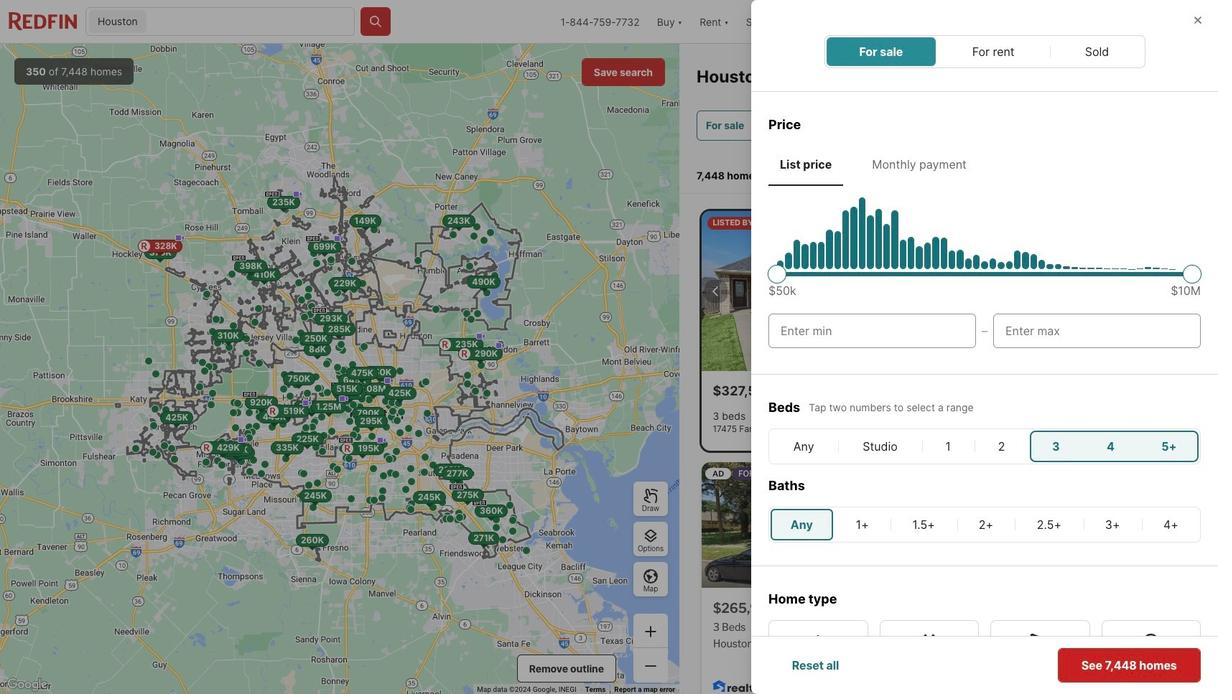 Task type: vqa. For each thing, say whether or not it's contained in the screenshot.
'Real Estate Agents ▾' DROPDOWN BUTTON in the right of the page
no



Task type: describe. For each thing, give the bounding box(es) containing it.
minimum price slider
[[768, 265, 787, 284]]

3 option from the left
[[1102, 621, 1201, 695]]

1 tab from the left
[[769, 146, 844, 183]]

For rent radio
[[972, 43, 1016, 60]]

number of bathrooms row
[[769, 507, 1201, 543]]

Enter max text field
[[1006, 323, 1189, 340]]

google image
[[4, 676, 51, 695]]

Add home to favorites checkbox
[[1162, 631, 1185, 654]]



Task type: locate. For each thing, give the bounding box(es) containing it.
share home image
[[1136, 634, 1153, 651]]

number of bedrooms row
[[769, 429, 1201, 465]]

add home to favorites image
[[1165, 634, 1182, 651]]

schedule a tour image
[[1107, 634, 1125, 651]]

2 horizontal spatial option
[[1102, 621, 1201, 695]]

list box
[[769, 621, 1201, 695]]

advertisement image
[[694, 457, 949, 695]]

submit search image
[[368, 14, 383, 29]]

Sold radio
[[1085, 43, 1110, 60]]

1 option from the left
[[769, 621, 868, 695]]

maximum price slider
[[1183, 265, 1202, 284]]

1 horizontal spatial option
[[991, 621, 1090, 695]]

1 horizontal spatial tab
[[861, 146, 978, 183]]

Enter min text field
[[781, 323, 964, 340]]

option
[[769, 621, 868, 695], [991, 621, 1090, 695], [1102, 621, 1201, 695]]

next image
[[918, 283, 936, 300]]

ad element
[[701, 463, 941, 695]]

2 option from the left
[[991, 621, 1090, 695]]

dialog
[[751, 0, 1218, 695]]

cell
[[771, 431, 837, 463], [840, 431, 921, 463], [924, 431, 973, 463], [976, 431, 1027, 463], [1030, 431, 1083, 463], [1083, 431, 1138, 463], [1138, 431, 1199, 463], [771, 509, 833, 541], [836, 509, 889, 541], [892, 509, 956, 541], [959, 509, 1014, 541], [1016, 509, 1082, 541], [1085, 509, 1140, 541], [1143, 509, 1199, 541]]

tab
[[769, 146, 844, 183], [861, 146, 978, 183]]

None search field
[[149, 8, 354, 37]]

menu bar
[[824, 35, 1145, 68]]

0 horizontal spatial tab
[[769, 146, 844, 183]]

2 tab from the left
[[861, 146, 978, 183]]

tab list
[[769, 146, 1201, 186]]

0 horizontal spatial option
[[769, 621, 868, 695]]

previous image
[[707, 283, 724, 300]]

map region
[[0, 44, 680, 695]]

For sale radio
[[859, 43, 903, 60]]



